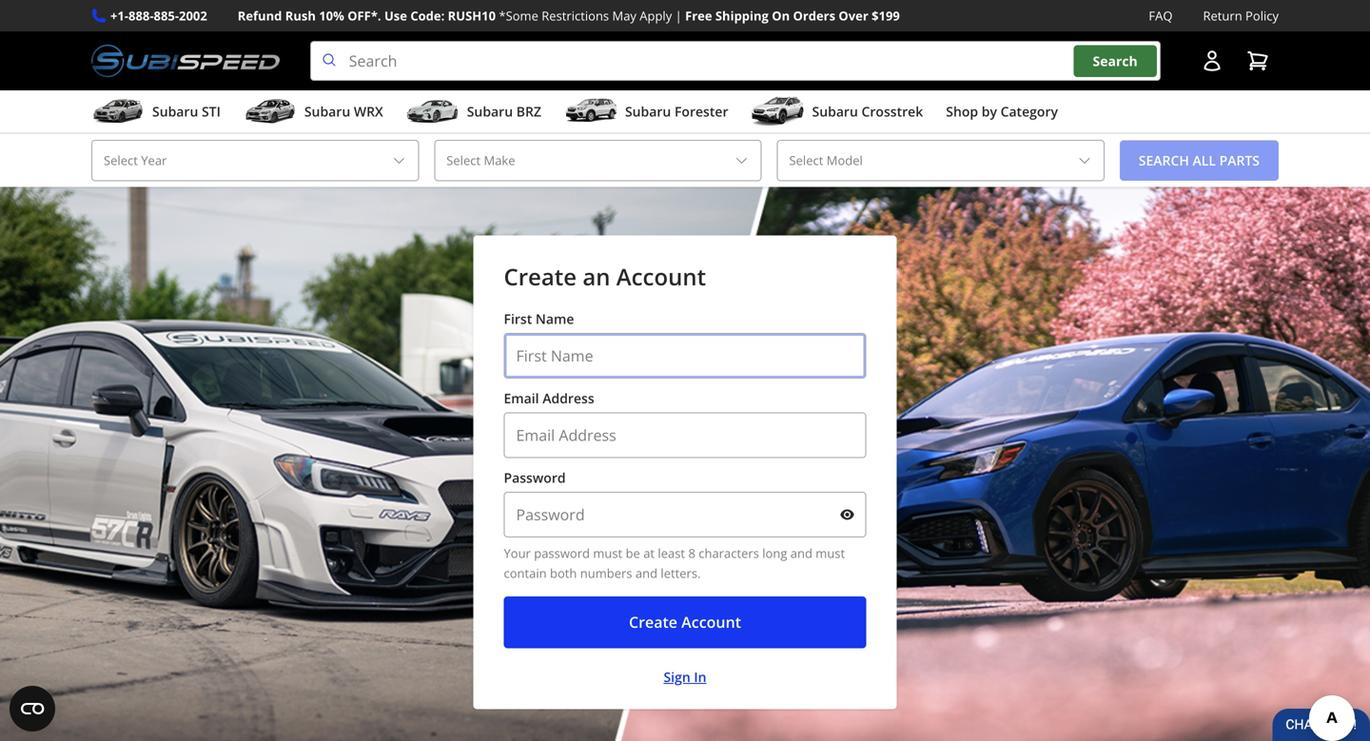 Task type: describe. For each thing, give the bounding box(es) containing it.
subaru sti
[[152, 102, 221, 121]]

email
[[504, 389, 539, 408]]

numbers
[[580, 565, 633, 582]]

a subaru brz thumbnail image image
[[406, 97, 459, 126]]

Email Address text field
[[504, 413, 867, 458]]

account inside create account button
[[682, 612, 742, 633]]

return
[[1204, 7, 1243, 24]]

shipping
[[716, 7, 769, 24]]

password
[[534, 545, 590, 562]]

use
[[385, 7, 407, 24]]

subaru for subaru sti
[[152, 102, 198, 121]]

name
[[536, 310, 574, 328]]

0 horizontal spatial and
[[636, 565, 658, 582]]

subaru crosstrek
[[812, 102, 924, 121]]

shop by category button
[[946, 94, 1058, 132]]

search button
[[1074, 45, 1157, 77]]

2 must from the left
[[816, 545, 845, 562]]

policy
[[1246, 7, 1279, 24]]

first
[[504, 310, 532, 328]]

category
[[1001, 102, 1058, 121]]

brz
[[517, 102, 542, 121]]

your password must be at least 8 characters long and must contain both numbers and letters.
[[504, 545, 845, 582]]

on
[[772, 7, 790, 24]]

in
[[694, 668, 707, 686]]

2002
[[179, 7, 207, 24]]

subaru forester
[[625, 102, 729, 121]]

8
[[689, 545, 696, 562]]

sti
[[202, 102, 221, 121]]

Password password field
[[504, 492, 867, 538]]

subispeed logo image
[[91, 41, 280, 81]]

select year image
[[391, 153, 407, 168]]

sign in
[[664, 668, 707, 686]]

wrx
[[354, 102, 383, 121]]

return policy link
[[1204, 6, 1279, 26]]

toggle password visibility image
[[840, 507, 855, 523]]

email address
[[504, 389, 595, 408]]

Select Model button
[[777, 140, 1105, 181]]

shop
[[946, 102, 979, 121]]

a subaru sti thumbnail image image
[[91, 97, 145, 126]]

open widget image
[[10, 686, 55, 732]]

free
[[685, 7, 712, 24]]

code:
[[411, 7, 445, 24]]

off*.
[[348, 7, 381, 24]]

a subaru forester thumbnail image image
[[564, 97, 618, 126]]

+1-
[[110, 7, 129, 24]]

address
[[543, 389, 595, 408]]

faq link
[[1149, 6, 1173, 26]]

+1-888-885-2002
[[110, 7, 207, 24]]

first name
[[504, 310, 574, 328]]

forester
[[675, 102, 729, 121]]

refund
[[238, 7, 282, 24]]

search input field
[[310, 41, 1161, 81]]

create account
[[629, 612, 742, 633]]

885-
[[154, 7, 179, 24]]

select make image
[[734, 153, 750, 168]]

an
[[583, 261, 611, 292]]

refund rush 10% off*. use code: rush10 *some restrictions may apply | free shipping on orders over $199
[[238, 7, 900, 24]]

return policy
[[1204, 7, 1279, 24]]

1 must from the left
[[593, 545, 623, 562]]

may
[[613, 7, 637, 24]]

create an account
[[504, 261, 706, 292]]

subaru for subaru wrx
[[304, 102, 350, 121]]

subaru wrx button
[[244, 94, 383, 132]]

select model image
[[1077, 153, 1092, 168]]



Task type: vqa. For each thing, say whether or not it's contained in the screenshot.
2014 Subaru BRZ
no



Task type: locate. For each thing, give the bounding box(es) containing it.
over
[[839, 7, 869, 24]]

a subaru crosstrek thumbnail image image
[[752, 97, 805, 126]]

*some
[[499, 7, 539, 24]]

subaru brz
[[467, 102, 542, 121]]

create for create account
[[629, 612, 678, 633]]

restrictions
[[542, 7, 609, 24]]

subaru right a subaru crosstrek thumbnail image
[[812, 102, 858, 121]]

subaru forester button
[[564, 94, 729, 132]]

password
[[504, 469, 566, 487]]

sign
[[664, 668, 691, 686]]

subaru
[[152, 102, 198, 121], [304, 102, 350, 121], [467, 102, 513, 121], [625, 102, 671, 121], [812, 102, 858, 121]]

rush
[[285, 7, 316, 24]]

account right an
[[617, 261, 706, 292]]

$199
[[872, 7, 900, 24]]

characters
[[699, 545, 759, 562]]

be
[[626, 545, 640, 562]]

subaru brz button
[[406, 94, 542, 132]]

1 vertical spatial account
[[682, 612, 742, 633]]

2 subaru from the left
[[304, 102, 350, 121]]

subaru inside subaru wrx dropdown button
[[304, 102, 350, 121]]

least
[[658, 545, 685, 562]]

both
[[550, 565, 577, 582]]

shop by category
[[946, 102, 1058, 121]]

and
[[791, 545, 813, 562], [636, 565, 658, 582]]

must up numbers
[[593, 545, 623, 562]]

|
[[675, 7, 682, 24]]

0 vertical spatial create
[[504, 261, 577, 292]]

letters.
[[661, 565, 701, 582]]

rush10
[[448, 7, 496, 24]]

subaru inside subaru forester dropdown button
[[625, 102, 671, 121]]

sign in link
[[664, 668, 707, 687]]

subaru left forester at the top of the page
[[625, 102, 671, 121]]

a collage of action shots of vehicles image
[[0, 187, 1371, 741]]

subaru for subaru crosstrek
[[812, 102, 858, 121]]

Select Make button
[[434, 140, 762, 181]]

1 vertical spatial create
[[629, 612, 678, 633]]

create for create an account
[[504, 261, 577, 292]]

subaru for subaru forester
[[625, 102, 671, 121]]

subaru left sti
[[152, 102, 198, 121]]

button image
[[1201, 50, 1224, 72]]

subaru inside subaru crosstrek dropdown button
[[812, 102, 858, 121]]

faq
[[1149, 7, 1173, 24]]

First Name text field
[[504, 333, 867, 379]]

by
[[982, 102, 997, 121]]

4 subaru from the left
[[625, 102, 671, 121]]

create
[[504, 261, 577, 292], [629, 612, 678, 633]]

+1-888-885-2002 link
[[110, 6, 207, 26]]

account up in
[[682, 612, 742, 633]]

must down toggle password visibility image
[[816, 545, 845, 562]]

0 horizontal spatial must
[[593, 545, 623, 562]]

Select Year button
[[91, 140, 419, 181]]

long
[[763, 545, 788, 562]]

search
[[1093, 52, 1138, 70]]

subaru wrx
[[304, 102, 383, 121]]

crosstrek
[[862, 102, 924, 121]]

at
[[644, 545, 655, 562]]

create down letters.
[[629, 612, 678, 633]]

a subaru wrx thumbnail image image
[[244, 97, 297, 126]]

create up the first name
[[504, 261, 577, 292]]

create inside create account button
[[629, 612, 678, 633]]

must
[[593, 545, 623, 562], [816, 545, 845, 562]]

subaru sti button
[[91, 94, 221, 132]]

create account button
[[504, 597, 867, 649]]

and right long at the right
[[791, 545, 813, 562]]

10%
[[319, 7, 344, 24]]

1 horizontal spatial and
[[791, 545, 813, 562]]

0 horizontal spatial create
[[504, 261, 577, 292]]

5 subaru from the left
[[812, 102, 858, 121]]

1 subaru from the left
[[152, 102, 198, 121]]

0 vertical spatial and
[[791, 545, 813, 562]]

contain
[[504, 565, 547, 582]]

subaru for subaru brz
[[467, 102, 513, 121]]

3 subaru from the left
[[467, 102, 513, 121]]

and down at
[[636, 565, 658, 582]]

subaru left wrx
[[304, 102, 350, 121]]

subaru inside 'subaru brz' dropdown button
[[467, 102, 513, 121]]

apply
[[640, 7, 672, 24]]

1 horizontal spatial create
[[629, 612, 678, 633]]

1 vertical spatial and
[[636, 565, 658, 582]]

subaru crosstrek button
[[752, 94, 924, 132]]

orders
[[793, 7, 836, 24]]

your
[[504, 545, 531, 562]]

1 horizontal spatial must
[[816, 545, 845, 562]]

subaru inside subaru sti dropdown button
[[152, 102, 198, 121]]

account
[[617, 261, 706, 292], [682, 612, 742, 633]]

0 vertical spatial account
[[617, 261, 706, 292]]

888-
[[129, 7, 154, 24]]

subaru left brz
[[467, 102, 513, 121]]



